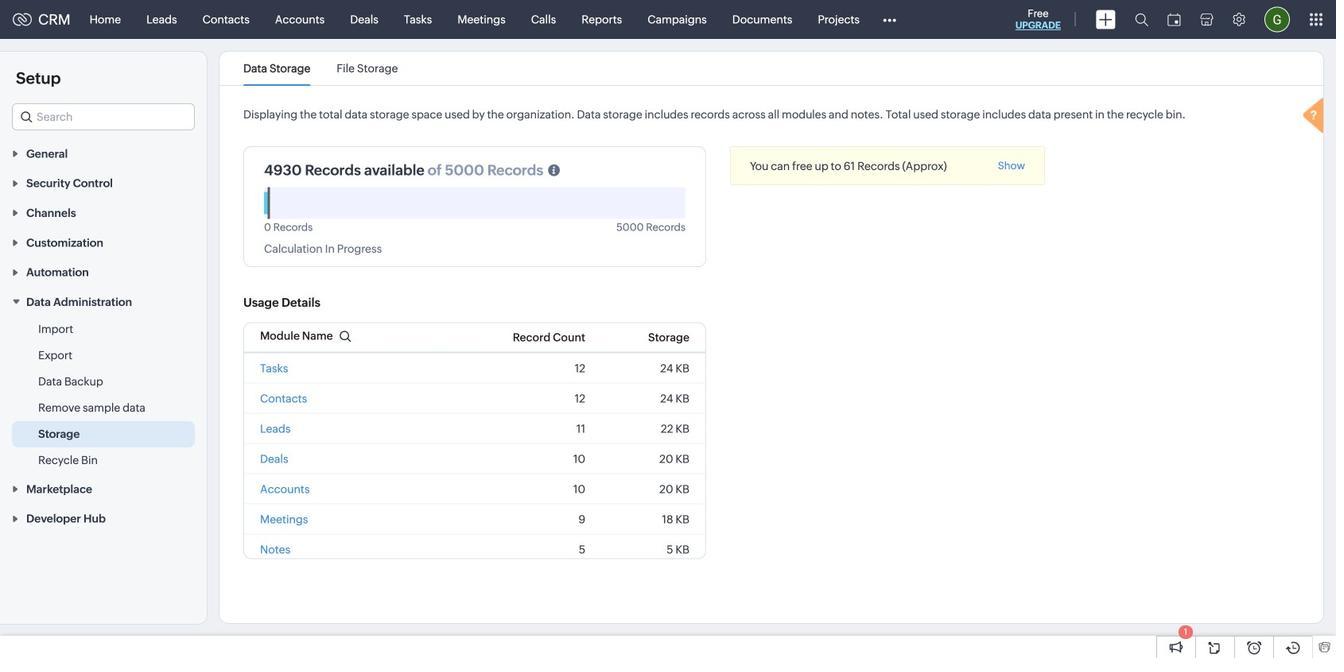 Task type: vqa. For each thing, say whether or not it's contained in the screenshot.
THE CREATE MENU element
yes



Task type: locate. For each thing, give the bounding box(es) containing it.
calendar image
[[1168, 13, 1181, 26]]

search element
[[1126, 0, 1158, 39]]

Search text field
[[13, 104, 194, 130]]

create menu image
[[1096, 10, 1116, 29]]

loading image
[[1300, 95, 1332, 139]]

region
[[0, 317, 207, 474]]

search image
[[1135, 13, 1149, 26]]

create menu element
[[1087, 0, 1126, 39]]

logo image
[[13, 13, 32, 26]]

None field
[[12, 103, 195, 130]]



Task type: describe. For each thing, give the bounding box(es) containing it.
Other Modules field
[[873, 7, 907, 32]]

profile element
[[1255, 0, 1300, 39]]

profile image
[[1265, 7, 1290, 32]]



